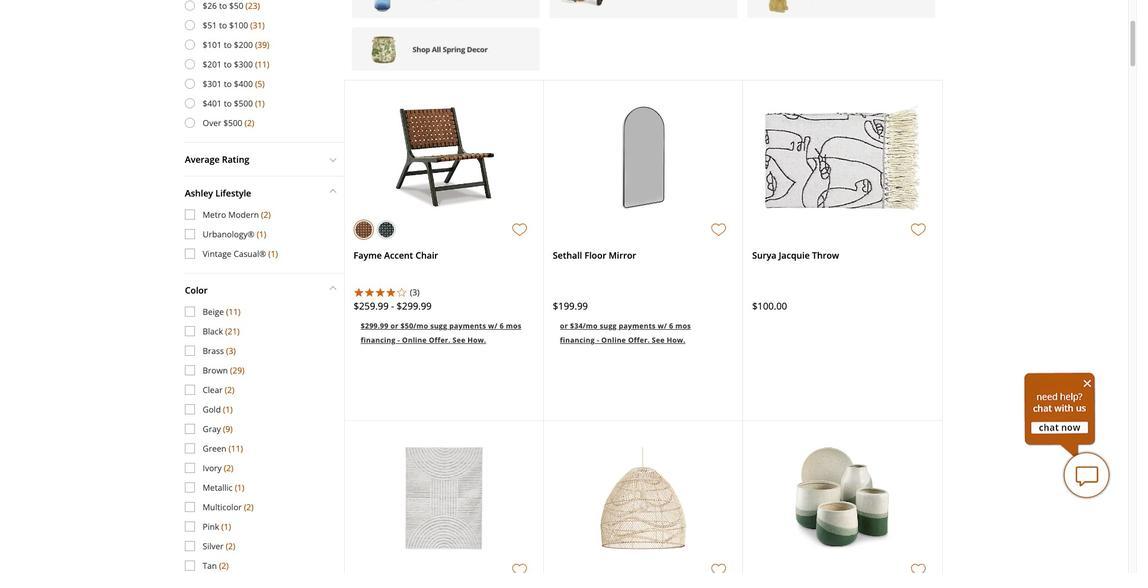 Task type: describe. For each thing, give the bounding box(es) containing it.
(21)
[[225, 326, 240, 337]]

6 inside '$299.99 or $50/mo sugg payments w/ 6 mos financing - online offer. see how.'
[[500, 321, 504, 331]]

(29)
[[230, 365, 244, 376]]

vintage casual® (1)
[[203, 248, 278, 259]]

brass (3)
[[203, 345, 236, 357]]

w/ inside '$299.99 or $50/mo sugg payments w/ 6 mos financing - online offer. see how.'
[[488, 321, 498, 331]]

$259.99
[[354, 300, 389, 313]]

chair
[[415, 249, 438, 261]]

green
[[203, 443, 226, 454]]

payments inside '$299.99 or $50/mo sugg payments w/ 6 mos financing - online offer. see how.'
[[449, 321, 486, 331]]

(2) for ivory (2)
[[224, 463, 233, 474]]

metro
[[203, 209, 226, 220]]

lifestyle
[[215, 187, 251, 199]]

accent
[[384, 249, 413, 261]]

rating
[[222, 153, 249, 165]]

metro modern (2)
[[203, 209, 271, 220]]

gold
[[203, 404, 221, 415]]

over $500 (2)
[[203, 117, 254, 128]]

- inside '$299.99 or $50/mo sugg payments w/ 6 mos financing - online offer. see how.'
[[398, 335, 400, 345]]

4.0 image
[[354, 287, 407, 297]]

metallic (1)
[[203, 482, 244, 493]]

color
[[185, 284, 208, 296]]

silver
[[203, 541, 224, 552]]

urbanology®
[[203, 229, 254, 240]]

mos inside '$299.99 or $50/mo sugg payments w/ 6 mos financing - online offer. see how.'
[[506, 321, 521, 331]]

financing inside or $34/mo sugg payments w/ 6 mos financing - online offer. see how.
[[560, 335, 595, 345]]

payments inside or $34/mo sugg payments w/ 6 mos financing - online offer. see how.
[[619, 321, 656, 331]]

$51
[[203, 19, 217, 31]]

multicolor
[[203, 502, 242, 513]]

average
[[185, 153, 220, 165]]

sethall floor mirror, , large image
[[620, 105, 667, 212]]

(2) for tan (2)
[[219, 560, 229, 572]]

(3) link
[[410, 287, 534, 299]]

modern
[[228, 209, 259, 220]]

over
[[203, 117, 221, 128]]

(11) for green (11)
[[229, 443, 243, 454]]

ashley lifestyle
[[185, 187, 251, 199]]

to for $500
[[224, 98, 232, 109]]

$401
[[203, 98, 222, 109]]

fayme accent chair, camel, large image
[[392, 105, 497, 212]]

beige
[[203, 306, 224, 317]]

dialogue message for liveperson image
[[1024, 373, 1096, 458]]

fayme
[[354, 249, 382, 261]]

pink
[[203, 521, 219, 533]]

clear
[[203, 384, 223, 396]]

how. inside '$299.99 or $50/mo sugg payments w/ 6 mos financing - online offer. see how.'
[[467, 335, 486, 345]]

$101
[[203, 39, 222, 50]]

minimalist decor image
[[344, 0, 943, 80]]

mos inside or $34/mo sugg payments w/ 6 mos financing - online offer. see how.
[[675, 321, 691, 331]]

(1) down (5)
[[255, 98, 265, 109]]

ashley
[[185, 187, 213, 199]]

gray (9)
[[203, 423, 233, 435]]

to for $100
[[219, 19, 227, 31]]

ivory (2)
[[203, 463, 233, 474]]

fayme accent chair link
[[354, 249, 438, 261]]

surya jacquie throw, , large image
[[764, 105, 921, 212]]

mirror
[[609, 249, 636, 261]]

(1) right casual®
[[268, 248, 278, 259]]

$299.99 or $50/mo sugg payments w/ 6 mos financing - online offer. see how.
[[361, 321, 521, 345]]

$300
[[234, 59, 253, 70]]

(1) for metallic (1)
[[235, 482, 244, 493]]

pink (1)
[[203, 521, 231, 533]]

lambworth 7'10" x 10' rug, gray/cream, large image
[[403, 446, 485, 552]]

w/ inside or $34/mo sugg payments w/ 6 mos financing - online offer. see how.
[[658, 321, 667, 331]]

0 horizontal spatial -
[[391, 300, 394, 313]]

coenbell pendant light, , large image
[[598, 446, 688, 552]]

gold (1)
[[203, 404, 233, 415]]

or $34/mo sugg payments w/ 6 mos financing - online offer. see how. button
[[553, 311, 734, 354]]

surya
[[752, 249, 776, 261]]

sethall floor mirror
[[553, 249, 636, 261]]

offer. inside '$299.99 or $50/mo sugg payments w/ 6 mos financing - online offer. see how.'
[[429, 335, 451, 345]]

$259.99 - $299.99
[[354, 300, 432, 313]]

- inside or $34/mo sugg payments w/ 6 mos financing - online offer. see how.
[[597, 335, 599, 345]]

how. inside or $34/mo sugg payments w/ 6 mos financing - online offer. see how.
[[667, 335, 685, 345]]

(2) for clear (2)
[[225, 384, 234, 396]]

$201
[[203, 59, 222, 70]]

0 vertical spatial $500
[[234, 98, 253, 109]]

$50/mo
[[401, 321, 428, 331]]

sugg inside '$299.99 or $50/mo sugg payments w/ 6 mos financing - online offer. see how.'
[[430, 321, 447, 331]]

average rating
[[185, 153, 249, 165]]

(2) right 'modern'
[[261, 209, 271, 220]]

0 vertical spatial (11)
[[255, 59, 269, 70]]

gentset accessory set (set of 5), , large image
[[792, 446, 893, 552]]

(1) for gold (1)
[[223, 404, 233, 415]]

jacquie
[[779, 249, 810, 261]]

black
[[203, 326, 223, 337]]

offer. inside or $34/mo sugg payments w/ 6 mos financing - online offer. see how.
[[628, 335, 650, 345]]

$299.99 or $50/mo sugg payments w/ 6 mos financing - online offer. see how. button
[[354, 311, 534, 354]]

$34/mo
[[570, 321, 598, 331]]

(5)
[[255, 78, 265, 89]]



Task type: locate. For each thing, give the bounding box(es) containing it.
1 6 from the left
[[500, 321, 504, 331]]

online inside '$299.99 or $50/mo sugg payments w/ 6 mos financing - online offer. see how.'
[[402, 335, 427, 345]]

1 horizontal spatial sugg
[[600, 321, 617, 331]]

(2) down $401 to $500 (1)
[[245, 117, 254, 128]]

metallic
[[203, 482, 233, 493]]

how.
[[467, 335, 486, 345], [667, 335, 685, 345]]

1 or from the left
[[390, 321, 399, 331]]

2 financing from the left
[[560, 335, 595, 345]]

1 vertical spatial $500
[[223, 117, 242, 128]]

surya jacquie throw
[[752, 249, 839, 261]]

1 horizontal spatial online
[[601, 335, 626, 345]]

1 horizontal spatial 6
[[669, 321, 673, 331]]

1 mos from the left
[[506, 321, 521, 331]]

-
[[391, 300, 394, 313], [398, 335, 400, 345], [597, 335, 599, 345]]

1 financing from the left
[[361, 335, 396, 345]]

2 6 from the left
[[669, 321, 673, 331]]

to for $400
[[224, 78, 232, 89]]

vintage
[[203, 248, 231, 259]]

online
[[402, 335, 427, 345], [601, 335, 626, 345]]

(11) for beige (11)
[[226, 306, 240, 317]]

to right $201
[[224, 59, 232, 70]]

0 horizontal spatial (3)
[[226, 345, 236, 357]]

(11) right $300
[[255, 59, 269, 70]]

0 horizontal spatial $299.99
[[361, 321, 388, 331]]

see inside '$299.99 or $50/mo sugg payments w/ 6 mos financing - online offer. see how.'
[[453, 335, 465, 345]]

(39)
[[255, 39, 269, 50]]

financing
[[361, 335, 396, 345], [560, 335, 595, 345]]

1 horizontal spatial how.
[[667, 335, 685, 345]]

0 horizontal spatial 6
[[500, 321, 504, 331]]

2 w/ from the left
[[658, 321, 667, 331]]

financing inside '$299.99 or $50/mo sugg payments w/ 6 mos financing - online offer. see how.'
[[361, 335, 396, 345]]

0 horizontal spatial see
[[453, 335, 465, 345]]

$500 down $401 to $500 (1)
[[223, 117, 242, 128]]

fayme accent chair
[[354, 249, 438, 261]]

or
[[390, 321, 399, 331], [560, 321, 568, 331]]

$100.00
[[752, 300, 787, 313]]

0 vertical spatial $299.99
[[397, 300, 432, 313]]

2 or from the left
[[560, 321, 568, 331]]

1 horizontal spatial financing
[[560, 335, 595, 345]]

to right $401
[[224, 98, 232, 109]]

6 inside or $34/mo sugg payments w/ 6 mos financing - online offer. see how.
[[669, 321, 673, 331]]

sethall
[[553, 249, 582, 261]]

to right $101 at the top
[[224, 39, 232, 50]]

0 horizontal spatial w/
[[488, 321, 498, 331]]

(2) for silver (2)
[[226, 541, 235, 552]]

green (11)
[[203, 443, 243, 454]]

1 horizontal spatial (3)
[[410, 287, 420, 298]]

tan (2)
[[203, 560, 229, 572]]

to for $300
[[224, 59, 232, 70]]

online inside or $34/mo sugg payments w/ 6 mos financing - online offer. see how.
[[601, 335, 626, 345]]

$201 to $300 (11)
[[203, 59, 269, 70]]

2 online from the left
[[601, 335, 626, 345]]

$299.99 up $50/mo
[[397, 300, 432, 313]]

1 offer. from the left
[[429, 335, 451, 345]]

6
[[500, 321, 504, 331], [669, 321, 673, 331]]

urbanology® (1)
[[203, 229, 266, 240]]

or left $50/mo
[[390, 321, 399, 331]]

$500 down $400
[[234, 98, 253, 109]]

(1)
[[255, 98, 265, 109], [257, 229, 266, 240], [268, 248, 278, 259], [223, 404, 233, 415], [235, 482, 244, 493], [221, 521, 231, 533]]

1 payments from the left
[[449, 321, 486, 331]]

(9)
[[223, 423, 233, 435]]

financing down $259.99
[[361, 335, 396, 345]]

financing down $34/mo in the right bottom of the page
[[560, 335, 595, 345]]

or inside '$299.99 or $50/mo sugg payments w/ 6 mos financing - online offer. see how.'
[[390, 321, 399, 331]]

2 vertical spatial (11)
[[229, 443, 243, 454]]

beige (11)
[[203, 306, 240, 317]]

(11)
[[255, 59, 269, 70], [226, 306, 240, 317], [229, 443, 243, 454]]

(2) right multicolor at left
[[244, 502, 254, 513]]

sugg right $50/mo
[[430, 321, 447, 331]]

1 w/ from the left
[[488, 321, 498, 331]]

0 horizontal spatial financing
[[361, 335, 396, 345]]

to for $200
[[224, 39, 232, 50]]

gray
[[203, 423, 221, 435]]

(2) for multicolor (2)
[[244, 502, 254, 513]]

$299.99 down $259.99
[[361, 321, 388, 331]]

to right $301
[[224, 78, 232, 89]]

see
[[453, 335, 465, 345], [652, 335, 665, 345]]

(2) right ivory
[[224, 463, 233, 474]]

2 horizontal spatial -
[[597, 335, 599, 345]]

$400
[[234, 78, 253, 89]]

$301
[[203, 78, 222, 89]]

1 how. from the left
[[467, 335, 486, 345]]

2 mos from the left
[[675, 321, 691, 331]]

multicolor (2)
[[203, 502, 254, 513]]

1 horizontal spatial see
[[652, 335, 665, 345]]

(2) right clear
[[225, 384, 234, 396]]

or left $34/mo in the right bottom of the page
[[560, 321, 568, 331]]

chat bubble mobile view image
[[1063, 452, 1110, 499]]

(1) for pink (1)
[[221, 521, 231, 533]]

1 horizontal spatial mos
[[675, 321, 691, 331]]

1 sugg from the left
[[430, 321, 447, 331]]

$299.99
[[397, 300, 432, 313], [361, 321, 388, 331]]

0 horizontal spatial mos
[[506, 321, 521, 331]]

1 horizontal spatial -
[[398, 335, 400, 345]]

0 horizontal spatial or
[[390, 321, 399, 331]]

(3) up '$259.99 - $299.99'
[[410, 287, 420, 298]]

brown (29)
[[203, 365, 244, 376]]

(2) right the tan
[[219, 560, 229, 572]]

0 vertical spatial (3)
[[410, 287, 420, 298]]

$301 to $400 (5)
[[203, 78, 265, 89]]

(1) for urbanology® (1)
[[257, 229, 266, 240]]

casual®
[[234, 248, 266, 259]]

to right $51
[[219, 19, 227, 31]]

sugg
[[430, 321, 447, 331], [600, 321, 617, 331]]

1 vertical spatial (3)
[[226, 345, 236, 357]]

floor
[[584, 249, 606, 261]]

or $34/mo sugg payments w/ 6 mos financing - online offer. see how.
[[560, 321, 691, 345]]

surya jacquie throw link
[[752, 249, 839, 261]]

ivory
[[203, 463, 222, 474]]

- down '$259.99 - $299.99'
[[398, 335, 400, 345]]

(2)
[[245, 117, 254, 128], [261, 209, 271, 220], [225, 384, 234, 396], [224, 463, 233, 474], [244, 502, 254, 513], [226, 541, 235, 552], [219, 560, 229, 572]]

(11) up (21) in the bottom left of the page
[[226, 306, 240, 317]]

$100
[[229, 19, 248, 31]]

1 vertical spatial $299.99
[[361, 321, 388, 331]]

1 horizontal spatial payments
[[619, 321, 656, 331]]

clear (2)
[[203, 384, 234, 396]]

1 horizontal spatial $299.99
[[397, 300, 432, 313]]

(2) right silver
[[226, 541, 235, 552]]

0 horizontal spatial sugg
[[430, 321, 447, 331]]

tan
[[203, 560, 217, 572]]

1 horizontal spatial w/
[[658, 321, 667, 331]]

or inside or $34/mo sugg payments w/ 6 mos financing - online offer. see how.
[[560, 321, 568, 331]]

(11) down "(9)"
[[229, 443, 243, 454]]

$51 to $100 (31)
[[203, 19, 265, 31]]

brown
[[203, 365, 228, 376]]

(1) right metallic
[[235, 482, 244, 493]]

2 offer. from the left
[[628, 335, 650, 345]]

see inside or $34/mo sugg payments w/ 6 mos financing - online offer. see how.
[[652, 335, 665, 345]]

$101 to $200 (39)
[[203, 39, 269, 50]]

- down 4.0 image
[[391, 300, 394, 313]]

to
[[219, 19, 227, 31], [224, 39, 232, 50], [224, 59, 232, 70], [224, 78, 232, 89], [224, 98, 232, 109]]

0 horizontal spatial how.
[[467, 335, 486, 345]]

- down $34/mo in the right bottom of the page
[[597, 335, 599, 345]]

$401 to $500 (1)
[[203, 98, 265, 109]]

(1) right 'pink'
[[221, 521, 231, 533]]

$299.99 inside '$299.99 or $50/mo sugg payments w/ 6 mos financing - online offer. see how.'
[[361, 321, 388, 331]]

0 horizontal spatial offer.
[[429, 335, 451, 345]]

2 payments from the left
[[619, 321, 656, 331]]

$200
[[234, 39, 253, 50]]

(3) right brass
[[226, 345, 236, 357]]

1 online from the left
[[402, 335, 427, 345]]

0 horizontal spatial payments
[[449, 321, 486, 331]]

throw
[[812, 249, 839, 261]]

(1) up casual®
[[257, 229, 266, 240]]

sugg inside or $34/mo sugg payments w/ 6 mos financing - online offer. see how.
[[600, 321, 617, 331]]

mos
[[506, 321, 521, 331], [675, 321, 691, 331]]

payments right $34/mo in the right bottom of the page
[[619, 321, 656, 331]]

(31)
[[250, 19, 265, 31]]

$500
[[234, 98, 253, 109], [223, 117, 242, 128]]

0 horizontal spatial online
[[402, 335, 427, 345]]

sugg right $34/mo in the right bottom of the page
[[600, 321, 617, 331]]

payments down (3) link
[[449, 321, 486, 331]]

sethall floor mirror link
[[553, 249, 636, 261]]

(3)
[[410, 287, 420, 298], [226, 345, 236, 357]]

(1) right gold
[[223, 404, 233, 415]]

1 see from the left
[[453, 335, 465, 345]]

black (21)
[[203, 326, 240, 337]]

1 vertical spatial (11)
[[226, 306, 240, 317]]

silver (2)
[[203, 541, 235, 552]]

1 horizontal spatial offer.
[[628, 335, 650, 345]]

1 horizontal spatial or
[[560, 321, 568, 331]]

2 see from the left
[[652, 335, 665, 345]]

2 sugg from the left
[[600, 321, 617, 331]]

$199.99
[[553, 300, 588, 313]]

2 how. from the left
[[667, 335, 685, 345]]

brass
[[203, 345, 224, 357]]



Task type: vqa. For each thing, say whether or not it's contained in the screenshot.


